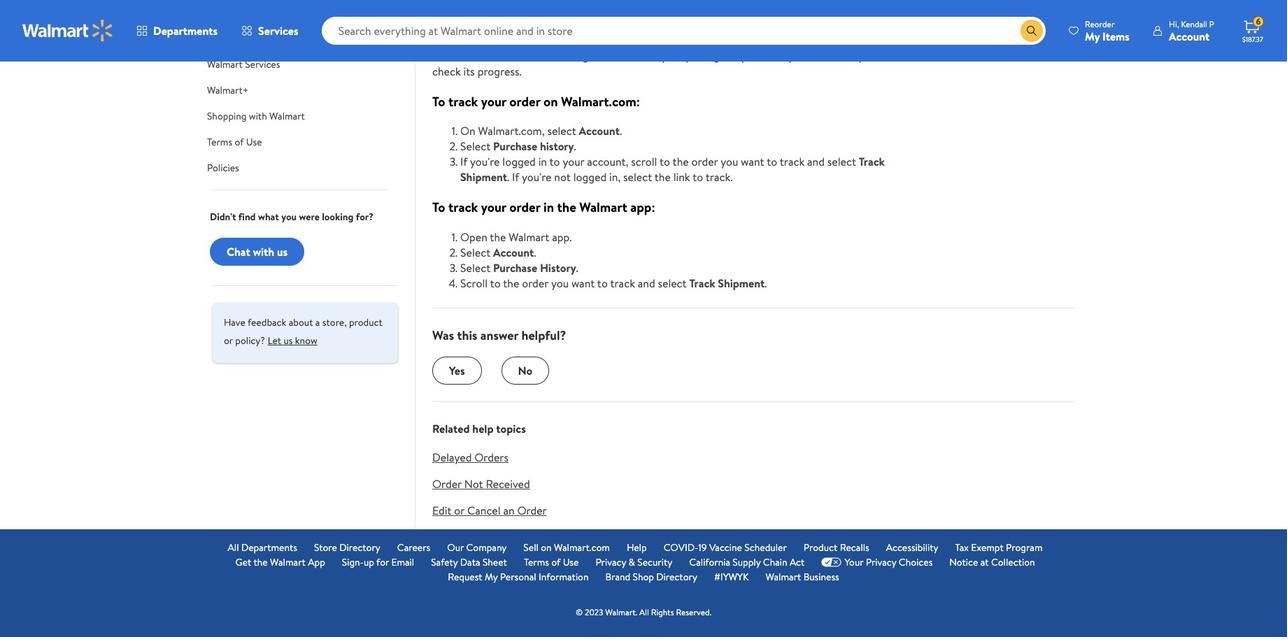 Task type: locate. For each thing, give the bounding box(es) containing it.
my left items
[[1085, 28, 1100, 44]]

0 vertical spatial or
[[224, 334, 233, 348]]

walmart left the app.
[[509, 229, 549, 245]]

1 horizontal spatial shipment
[[718, 276, 765, 291]]

with inside button
[[253, 244, 274, 259]]

related help topics
[[432, 421, 526, 436]]

1 horizontal spatial my
[[1085, 28, 1100, 44]]

if up 'to track your order in the walmart app:'
[[512, 170, 519, 185]]

personal
[[500, 570, 536, 584]]

0 horizontal spatial &
[[243, 31, 249, 45]]

us right let
[[284, 334, 293, 348]]

0 vertical spatial account
[[1169, 28, 1210, 44]]

we send an email with a tracking link as soon as your package ships, which you can use any time to check its progress.
[[432, 48, 901, 79]]

privacy down recalls
[[866, 555, 896, 569]]

link
[[591, 48, 608, 64], [673, 170, 690, 185]]

& down help
[[629, 555, 635, 569]]

us
[[277, 244, 288, 259], [284, 334, 293, 348]]

1 horizontal spatial link
[[673, 170, 690, 185]]

my inside notice at collection request my personal information
[[485, 570, 498, 584]]

1 purchase from the top
[[493, 139, 537, 154]]

all left 'rights'
[[639, 606, 649, 618]]

0 horizontal spatial my
[[485, 570, 498, 584]]

security
[[637, 555, 672, 569]]

1 horizontal spatial a
[[541, 48, 547, 64]]

6 $187.37
[[1242, 16, 1263, 44]]

delayed
[[432, 450, 472, 465]]

walmart inside open the walmart app. select account . select purchase history . scroll to the order you want to track and select track shipment .
[[509, 229, 549, 245]]

2 purchase from the top
[[493, 260, 537, 276]]

1 horizontal spatial privacy
[[866, 555, 896, 569]]

1 horizontal spatial terms of use link
[[524, 555, 579, 570]]

departments up get the walmart app link
[[241, 541, 297, 555]]

1 horizontal spatial an
[[503, 503, 515, 518]]

departments inside popup button
[[153, 23, 218, 38]]

send
[[450, 48, 473, 64]]

your down recalls
[[845, 555, 863, 569]]

1 vertical spatial purchase
[[493, 260, 537, 276]]

0 vertical spatial order
[[432, 476, 462, 492]]

orders
[[474, 450, 509, 465]]

0 vertical spatial use
[[246, 135, 262, 149]]

0 vertical spatial directory
[[339, 541, 380, 555]]

on right sell
[[541, 541, 552, 555]]

link left track.
[[673, 170, 690, 185]]

you're left not
[[522, 170, 552, 185]]

with
[[518, 48, 539, 64], [249, 109, 267, 123], [253, 244, 274, 259]]

a inside the have feedback about a store, product or policy?
[[315, 315, 320, 329]]

or right edit on the bottom
[[454, 503, 465, 518]]

up
[[364, 555, 374, 569]]

walmart inside tax exempt program get the walmart app
[[270, 555, 306, 569]]

1 horizontal spatial you're
[[522, 170, 552, 185]]

your
[[444, 17, 462, 31], [845, 555, 863, 569]]

or
[[224, 334, 233, 348], [454, 503, 465, 518]]

edit or cancel an order
[[432, 503, 547, 518]]

store,
[[322, 315, 347, 329]]

no
[[518, 363, 532, 378]]

in up the app.
[[544, 198, 554, 216]]

0 horizontal spatial order
[[432, 476, 462, 492]]

in left not
[[538, 154, 547, 170]]

a left tracking
[[541, 48, 547, 64]]

0 vertical spatial purchase
[[493, 139, 537, 154]]

0 vertical spatial with
[[518, 48, 539, 64]]

the down not
[[557, 198, 576, 216]]

select inside open the walmart app. select account . select purchase history . scroll to the order you want to track and select track shipment .
[[658, 276, 687, 291]]

with right email
[[518, 48, 539, 64]]

time
[[866, 48, 888, 64]]

0 horizontal spatial departments
[[153, 23, 218, 38]]

1 privacy from the left
[[596, 555, 626, 569]]

1 horizontal spatial as
[[649, 48, 659, 64]]

hi,
[[1169, 18, 1179, 30]]

link right tracking
[[591, 48, 608, 64]]

walmart down in, at the left top
[[579, 198, 627, 216]]

0 horizontal spatial or
[[224, 334, 233, 348]]

request my personal information link
[[448, 570, 589, 585]]

in
[[538, 154, 547, 170], [544, 198, 554, 216]]

& right returns
[[243, 31, 249, 45]]

to right time
[[891, 48, 901, 64]]

directory up sign-
[[339, 541, 380, 555]]

track
[[448, 92, 478, 110], [780, 154, 805, 170], [448, 198, 478, 216], [610, 276, 635, 291]]

0 horizontal spatial track
[[689, 276, 715, 291]]

walmart left app
[[270, 555, 306, 569]]

our company link
[[447, 541, 507, 555]]

1 vertical spatial want
[[571, 276, 595, 291]]

sell
[[524, 541, 539, 555]]

answer
[[480, 327, 518, 344]]

an right cancel
[[503, 503, 515, 518]]

1 vertical spatial us
[[284, 334, 293, 348]]

california supply chain act link
[[689, 555, 805, 570]]

privacy up brand
[[596, 555, 626, 569]]

walmart image
[[22, 20, 113, 42]]

0 horizontal spatial logged
[[502, 154, 536, 170]]

all
[[228, 541, 239, 555], [639, 606, 649, 618]]

1 vertical spatial shipment
[[718, 276, 765, 291]]

1 horizontal spatial terms
[[524, 555, 549, 569]]

an right its
[[476, 48, 487, 64]]

1 vertical spatial services
[[245, 57, 280, 71]]

0 vertical spatial my
[[1085, 28, 1100, 44]]

product recalls
[[804, 541, 869, 555]]

sign-
[[342, 555, 364, 569]]

want down the app.
[[571, 276, 595, 291]]

0 vertical spatial want
[[741, 154, 764, 170]]

the down all departments
[[254, 555, 268, 569]]

1 horizontal spatial &
[[629, 555, 635, 569]]

if down on
[[460, 154, 467, 170]]

order left not on the left of the page
[[432, 476, 462, 492]]

edit
[[432, 503, 452, 518]]

an inside we send an email with a tracking link as soon as your package ships, which you can use any time to check its progress.
[[476, 48, 487, 64]]

help
[[627, 541, 647, 555]]

order
[[432, 476, 462, 492], [517, 503, 547, 518]]

order not received
[[432, 476, 530, 492]]

or down the have
[[224, 334, 233, 348]]

covid-
[[664, 541, 698, 555]]

2 vertical spatial account
[[493, 245, 534, 260]]

0 vertical spatial link
[[591, 48, 608, 64]]

you inside open the walmart app. select account . select purchase history . scroll to the order you want to track and select track shipment .
[[551, 276, 569, 291]]

account right "open" on the left
[[493, 245, 534, 260]]

1 vertical spatial of
[[551, 555, 561, 569]]

logged left in, at the left top
[[573, 170, 607, 185]]

with inside we send an email with a tracking link as soon as your package ships, which you can use any time to check its progress.
[[518, 48, 539, 64]]

to right track.
[[767, 154, 777, 170]]

0 vertical spatial an
[[476, 48, 487, 64]]

find
[[238, 210, 256, 224]]

1 vertical spatial order
[[517, 503, 547, 518]]

1 select from the top
[[460, 139, 491, 154]]

on up on walmart.com, select account . select purchase history .
[[544, 92, 558, 110]]

1 vertical spatial to
[[432, 198, 445, 216]]

scroll
[[460, 276, 488, 291]]

1 vertical spatial departments
[[241, 541, 297, 555]]

track
[[859, 154, 885, 170], [689, 276, 715, 291]]

vaccine
[[709, 541, 742, 555]]

1 vertical spatial account
[[579, 123, 620, 139]]

1 vertical spatial with
[[249, 109, 267, 123]]

0 horizontal spatial terms of use link
[[196, 129, 404, 155]]

shop
[[633, 570, 654, 584]]

sell on walmart.com link
[[524, 541, 610, 555]]

my
[[1085, 28, 1100, 44], [485, 570, 498, 584]]

logged down walmart.com,
[[502, 154, 536, 170]]

2 vertical spatial with
[[253, 244, 274, 259]]

notice at collection link
[[949, 555, 1035, 570]]

returns & refunds
[[207, 31, 286, 45]]

0 horizontal spatial you're
[[470, 154, 500, 170]]

on inside sell on walmart.com link
[[541, 541, 552, 555]]

0 vertical spatial a
[[541, 48, 547, 64]]

1 vertical spatial my
[[485, 570, 498, 584]]

order up helpful?
[[522, 276, 548, 291]]

order right scroll
[[691, 154, 718, 170]]

business
[[804, 570, 839, 584]]

account down walmart.com:
[[579, 123, 620, 139]]

with right chat
[[253, 244, 274, 259]]

shipment
[[460, 170, 507, 185], [718, 276, 765, 291]]

privacy choices icon image
[[822, 558, 842, 568]]

account inside hi, kendall p account
[[1169, 28, 1210, 44]]

0 vertical spatial terms
[[207, 135, 232, 149]]

0 vertical spatial departments
[[153, 23, 218, 38]]

terms of use down shopping
[[207, 135, 262, 149]]

1 horizontal spatial track
[[859, 154, 885, 170]]

you're down on
[[470, 154, 500, 170]]

1 vertical spatial track
[[689, 276, 715, 291]]

purchase left the history
[[493, 139, 537, 154]]

purchase inside on walmart.com, select account . select purchase history .
[[493, 139, 537, 154]]

want right track.
[[741, 154, 764, 170]]

order inside open the walmart app. select account . select purchase history . scroll to the order you want to track and select track shipment .
[[522, 276, 548, 291]]

terms of use link down sell on walmart.com
[[524, 555, 579, 570]]

terms down sell
[[524, 555, 549, 569]]

0 horizontal spatial terms of use
[[207, 135, 262, 149]]

rights
[[651, 606, 674, 618]]

covid-19 vaccine scheduler
[[664, 541, 787, 555]]

received
[[486, 476, 530, 492]]

use down sell on walmart.com
[[563, 555, 579, 569]]

1 to from the top
[[432, 92, 445, 110]]

services button
[[230, 14, 310, 48]]

the up app:
[[655, 170, 671, 185]]

with right shopping
[[249, 109, 267, 123]]

& for privacy
[[629, 555, 635, 569]]

with for walmart
[[249, 109, 267, 123]]

account for p
[[1169, 28, 1210, 44]]

1 horizontal spatial logged
[[573, 170, 607, 185]]

let
[[268, 334, 281, 348]]

was
[[432, 327, 454, 344]]

at
[[981, 555, 989, 569]]

3 select from the top
[[460, 260, 491, 276]]

& for returns
[[243, 31, 249, 45]]

1 vertical spatial a
[[315, 315, 320, 329]]

1 horizontal spatial account
[[579, 123, 620, 139]]

a left store,
[[315, 315, 320, 329]]

use down shopping with walmart
[[246, 135, 262, 149]]

1 horizontal spatial all
[[639, 606, 649, 618]]

account left $187.37
[[1169, 28, 1210, 44]]

0 horizontal spatial shipment
[[460, 170, 507, 185]]

of down shopping
[[235, 135, 244, 149]]

1 horizontal spatial directory
[[656, 570, 697, 584]]

1 vertical spatial use
[[563, 555, 579, 569]]

act
[[790, 555, 805, 569]]

1 vertical spatial your
[[845, 555, 863, 569]]

purchase left history
[[493, 260, 537, 276]]

walmart services
[[207, 57, 280, 71]]

0 vertical spatial track
[[859, 154, 885, 170]]

order
[[509, 92, 540, 110], [691, 154, 718, 170], [509, 198, 540, 216], [522, 276, 548, 291]]

walmart.com:
[[561, 92, 640, 110]]

1 horizontal spatial use
[[563, 555, 579, 569]]

to track your order in the walmart app:
[[432, 198, 655, 216]]

1 vertical spatial directory
[[656, 570, 697, 584]]

order down received at bottom left
[[517, 503, 547, 518]]

0 horizontal spatial directory
[[339, 541, 380, 555]]

0 vertical spatial to
[[432, 92, 445, 110]]

2 to from the top
[[432, 198, 445, 216]]

reorder
[[1085, 18, 1115, 30]]

to left track.
[[693, 170, 703, 185]]

0 vertical spatial shipment
[[460, 170, 507, 185]]

1 horizontal spatial order
[[517, 503, 547, 518]]

store
[[314, 541, 337, 555]]

0 vertical spatial &
[[243, 31, 249, 45]]

1 vertical spatial terms
[[524, 555, 549, 569]]

0 horizontal spatial all
[[228, 541, 239, 555]]

this
[[457, 327, 477, 344]]

0 horizontal spatial of
[[235, 135, 244, 149]]

account,
[[587, 154, 629, 170]]

my inside reorder my items
[[1085, 28, 1100, 44]]

directory inside store directory 'link'
[[339, 541, 380, 555]]

0 vertical spatial your
[[444, 17, 462, 31]]

terms of use link down shopping with walmart
[[196, 129, 404, 155]]

the right "open" on the left
[[490, 229, 506, 245]]

0 horizontal spatial account
[[493, 245, 534, 260]]

the inside tax exempt program get the walmart app
[[254, 555, 268, 569]]

us down 'didn't find what you were looking for?'
[[277, 244, 288, 259]]

your down search 'search field'
[[662, 48, 683, 64]]

terms up the policies
[[207, 135, 232, 149]]

0 horizontal spatial privacy
[[596, 555, 626, 569]]

to inside we send an email with a tracking link as soon as your package ships, which you can use any time to check its progress.
[[891, 48, 901, 64]]

1 vertical spatial an
[[503, 503, 515, 518]]

0 horizontal spatial want
[[571, 276, 595, 291]]

1 vertical spatial and
[[638, 276, 655, 291]]

0 vertical spatial terms of use link
[[196, 129, 404, 155]]

of up the information at bottom
[[551, 555, 561, 569]]

yes button
[[432, 357, 482, 385]]

terms of use up the information at bottom
[[524, 555, 579, 569]]

1 vertical spatial terms of use link
[[524, 555, 579, 570]]

0 vertical spatial us
[[277, 244, 288, 259]]

policy?
[[235, 334, 265, 348]]

1 horizontal spatial your
[[845, 555, 863, 569]]

1 horizontal spatial and
[[807, 154, 825, 170]]

1 vertical spatial on
[[541, 541, 552, 555]]

chat with us
[[227, 244, 288, 259]]

1 vertical spatial terms of use
[[524, 555, 579, 569]]

if
[[460, 154, 467, 170], [512, 170, 519, 185]]

our company
[[447, 541, 507, 555]]

0 vertical spatial and
[[807, 154, 825, 170]]

your left the orders
[[444, 17, 462, 31]]

0 horizontal spatial your
[[444, 17, 462, 31]]

departments up walmart services
[[153, 23, 218, 38]]

my down sheet on the left
[[485, 570, 498, 584]]

. if you're not logged in, select the link to track.
[[507, 170, 733, 185]]

1 vertical spatial all
[[639, 606, 649, 618]]

logged
[[502, 154, 536, 170], [573, 170, 607, 185]]

account inside on walmart.com, select account . select purchase history .
[[579, 123, 620, 139]]

a inside we send an email with a tracking link as soon as your package ships, which you can use any time to check its progress.
[[541, 48, 547, 64]]

careers link
[[397, 541, 430, 555]]

have
[[224, 315, 245, 329]]

directory down 'security'
[[656, 570, 697, 584]]

the right scroll
[[673, 154, 689, 170]]

services down refunds
[[245, 57, 280, 71]]

walmart down returns
[[207, 57, 243, 71]]

2 horizontal spatial account
[[1169, 28, 1210, 44]]

all up get
[[228, 541, 239, 555]]

0 horizontal spatial and
[[638, 276, 655, 291]]

helpful?
[[521, 327, 566, 344]]

services up walmart services 'link'
[[258, 23, 298, 38]]

as left soon
[[611, 48, 621, 64]]

not
[[554, 170, 571, 185]]

as right soon
[[649, 48, 659, 64]]

walmart.
[[605, 606, 637, 618]]



Task type: describe. For each thing, give the bounding box(es) containing it.
data
[[460, 555, 480, 569]]

or inside the have feedback about a store, product or policy?
[[224, 334, 233, 348]]

if you're logged in to your account, scroll to the order you want to track and select
[[460, 154, 859, 170]]

on
[[460, 123, 475, 139]]

help link
[[627, 541, 647, 555]]

brand shop directory link
[[605, 570, 697, 585]]

get the walmart app link
[[235, 555, 325, 570]]

get
[[235, 555, 251, 569]]

walmart inside 'link'
[[207, 57, 243, 71]]

sign-up for email link
[[342, 555, 414, 570]]

0 horizontal spatial if
[[460, 154, 467, 170]]

was this answer helpful?
[[432, 327, 566, 344]]

0 vertical spatial on
[[544, 92, 558, 110]]

services inside 'link'
[[245, 57, 280, 71]]

search icon image
[[1026, 25, 1037, 36]]

product recalls link
[[804, 541, 869, 555]]

us inside button
[[277, 244, 288, 259]]

all departments
[[228, 541, 297, 555]]

policies link
[[196, 155, 404, 181]]

0 vertical spatial of
[[235, 135, 244, 149]]

recalls
[[840, 541, 869, 555]]

walmart down the walmart+ link
[[269, 109, 305, 123]]

account for select
[[579, 123, 620, 139]]

1 vertical spatial in
[[544, 198, 554, 216]]

returns & refunds link
[[196, 26, 404, 52]]

track inside open the walmart app. select account . select purchase history . scroll to the order you want to track and select track shipment .
[[689, 276, 715, 291]]

0 horizontal spatial use
[[246, 135, 262, 149]]

1 horizontal spatial want
[[741, 154, 764, 170]]

history
[[540, 260, 576, 276]]

you inside we send an email with a tracking link as soon as your package ships, which you can use any time to check its progress.
[[788, 48, 806, 64]]

cancel
[[467, 503, 501, 518]]

shipment inside track shipment
[[460, 170, 507, 185]]

open the walmart app. select account . select purchase history . scroll to the order you want to track and select track shipment .
[[460, 229, 767, 291]]

your orders link
[[432, 12, 503, 37]]

19
[[698, 541, 707, 555]]

2 privacy from the left
[[866, 555, 896, 569]]

sell on walmart.com
[[524, 541, 610, 555]]

not
[[464, 476, 483, 492]]

app:
[[630, 198, 655, 216]]

order down the history
[[509, 198, 540, 216]]

app
[[308, 555, 325, 569]]

use
[[828, 48, 844, 64]]

select inside on walmart.com, select account . select purchase history .
[[460, 139, 491, 154]]

2023
[[585, 606, 603, 618]]

safety data sheet link
[[431, 555, 507, 570]]

walmart services link
[[196, 52, 404, 78]]

email
[[391, 555, 414, 569]]

in,
[[609, 170, 621, 185]]

purchase inside open the walmart app. select account . select purchase history . scroll to the order you want to track and select track shipment .
[[493, 260, 537, 276]]

exempt
[[971, 541, 1004, 555]]

your privacy choices link
[[822, 555, 933, 570]]

2 as from the left
[[649, 48, 659, 64]]

select inside on walmart.com, select account . select purchase history .
[[547, 123, 576, 139]]

email
[[490, 48, 515, 64]]

your inside we send an email with a tracking link as soon as your package ships, which you can use any time to check its progress.
[[662, 48, 683, 64]]

walmart business link
[[766, 570, 839, 585]]

to right the scroll
[[490, 276, 501, 291]]

about
[[289, 315, 313, 329]]

your left "account,"
[[563, 154, 584, 170]]

its
[[464, 64, 475, 79]]

privacy & security
[[596, 555, 672, 569]]

your for your orders
[[444, 17, 462, 31]]

for?
[[356, 210, 374, 224]]

your orders
[[444, 17, 492, 31]]

chain
[[763, 555, 787, 569]]

and inside open the walmart app. select account . select purchase history . scroll to the order you want to track and select track shipment .
[[638, 276, 655, 291]]

supply
[[733, 555, 761, 569]]

© 2023 walmart. all rights reserved.
[[576, 606, 711, 618]]

to for to track your order in the walmart app:
[[432, 198, 445, 216]]

walmart down chain
[[766, 570, 801, 584]]

covid-19 vaccine scheduler link
[[664, 541, 787, 555]]

topics
[[496, 421, 526, 436]]

on walmart.com, select account . select purchase history .
[[460, 123, 625, 154]]

help
[[472, 421, 493, 436]]

1 horizontal spatial departments
[[241, 541, 297, 555]]

chat with us button
[[210, 238, 304, 266]]

track inside track shipment
[[859, 154, 885, 170]]

the right the scroll
[[503, 276, 519, 291]]

returns
[[207, 31, 240, 45]]

2 select from the top
[[460, 245, 491, 260]]

your for your privacy choices
[[845, 555, 863, 569]]

tax
[[955, 541, 969, 555]]

brand shop directory
[[605, 570, 697, 584]]

#iywyk
[[714, 570, 749, 584]]

0 horizontal spatial terms
[[207, 135, 232, 149]]

soon
[[623, 48, 646, 64]]

sign-up for email
[[342, 555, 414, 569]]

1 horizontal spatial of
[[551, 555, 561, 569]]

safety data sheet
[[431, 555, 507, 569]]

tax exempt program get the walmart app
[[235, 541, 1043, 569]]

with for us
[[253, 244, 274, 259]]

reserved.
[[676, 606, 711, 618]]

order up walmart.com,
[[509, 92, 540, 110]]

shopping with walmart link
[[196, 104, 404, 129]]

we
[[432, 48, 448, 64]]

delayed orders
[[432, 450, 509, 465]]

for
[[376, 555, 389, 569]]

walmart+ link
[[196, 78, 404, 104]]

account inside open the walmart app. select account . select purchase history . scroll to the order you want to track and select track shipment .
[[493, 245, 534, 260]]

directory inside 'brand shop directory' link
[[656, 570, 697, 584]]

app.
[[552, 229, 572, 245]]

your privacy choices
[[845, 555, 933, 569]]

0 vertical spatial all
[[228, 541, 239, 555]]

want inside open the walmart app. select account . select purchase history . scroll to the order you want to track and select track shipment .
[[571, 276, 595, 291]]

to right scroll
[[660, 154, 670, 170]]

Search search field
[[322, 17, 1046, 45]]

terms of use inside terms of use link
[[207, 135, 262, 149]]

your down progress.
[[481, 92, 506, 110]]

request
[[448, 570, 482, 584]]

refunds
[[251, 31, 286, 45]]

services inside dropdown button
[[258, 23, 298, 38]]

departments button
[[125, 14, 230, 48]]

delayed orders link
[[432, 450, 509, 465]]

ships,
[[728, 48, 755, 64]]

1 vertical spatial link
[[673, 170, 690, 185]]

$187.37
[[1242, 34, 1263, 44]]

us inside 'button'
[[284, 334, 293, 348]]

0 vertical spatial in
[[538, 154, 547, 170]]

to right history
[[597, 276, 608, 291]]

to for to track your order on walmart.com:
[[432, 92, 445, 110]]

program
[[1006, 541, 1043, 555]]

link inside we send an email with a tracking link as soon as your package ships, which you can use any time to check its progress.
[[591, 48, 608, 64]]

to up 'to track your order in the walmart app:'
[[549, 154, 560, 170]]

didn't find what you were looking for?
[[210, 210, 374, 224]]

your up "open" on the left
[[481, 198, 506, 216]]

feedback
[[248, 315, 286, 329]]

sheet
[[483, 555, 507, 569]]

items
[[1103, 28, 1130, 44]]

1 as from the left
[[611, 48, 621, 64]]

choices
[[899, 555, 933, 569]]

yes
[[449, 363, 465, 378]]

were
[[299, 210, 320, 224]]

looking
[[322, 210, 354, 224]]

track inside open the walmart app. select account . select purchase history . scroll to the order you want to track and select track shipment .
[[610, 276, 635, 291]]

product
[[349, 315, 383, 329]]

accessibility link
[[886, 541, 938, 555]]

1 vertical spatial or
[[454, 503, 465, 518]]

shipment inside open the walmart app. select account . select purchase history . scroll to the order you want to track and select track shipment .
[[718, 276, 765, 291]]

Walmart Site-Wide search field
[[322, 17, 1046, 45]]

1 horizontal spatial if
[[512, 170, 519, 185]]



Task type: vqa. For each thing, say whether or not it's contained in the screenshot.
Grocery within the 'dropdown button'
no



